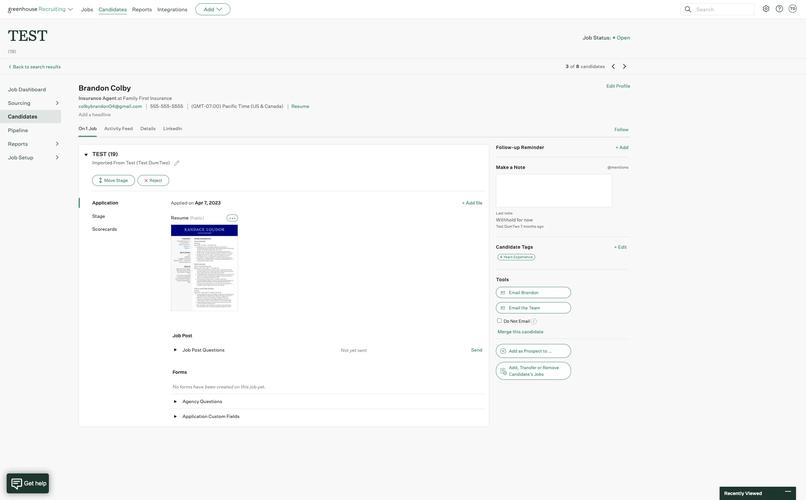 Task type: describe. For each thing, give the bounding box(es) containing it.
job dashboard
[[8, 86, 46, 93]]

setup
[[19, 154, 33, 161]]

(gmt-
[[191, 104, 206, 110]]

add inside + add file link
[[466, 200, 475, 206]]

job setup link
[[8, 154, 59, 162]]

team
[[529, 305, 540, 311]]

1 555- from the left
[[150, 104, 161, 110]]

0 horizontal spatial edit
[[606, 83, 615, 89]]

1 vertical spatial this
[[241, 384, 249, 390]]

add for add a headline
[[79, 112, 88, 117]]

1 horizontal spatial candidates
[[99, 6, 127, 13]]

configure image
[[762, 5, 770, 13]]

scorecards
[[92, 226, 117, 232]]

email the team
[[509, 305, 540, 311]]

pipeline link
[[8, 126, 59, 134]]

results
[[46, 64, 61, 69]]

dumtwo)
[[149, 160, 170, 166]]

job for job post
[[173, 333, 181, 339]]

make
[[496, 165, 509, 170]]

feed
[[122, 126, 133, 131]]

note
[[514, 165, 525, 170]]

withhold
[[496, 217, 516, 223]]

sent
[[358, 348, 367, 353]]

(public)
[[190, 216, 204, 221]]

merge this candidate link
[[498, 329, 544, 335]]

1 vertical spatial questions
[[200, 399, 222, 405]]

1 insurance from the left
[[79, 95, 101, 101]]

follow link
[[615, 126, 629, 133]]

application for application custom fields
[[183, 414, 208, 419]]

file
[[476, 200, 482, 206]]

fields
[[227, 414, 240, 419]]

td
[[790, 6, 796, 11]]

1 horizontal spatial this
[[513, 329, 521, 335]]

0 horizontal spatial reports link
[[8, 140, 59, 148]]

4 years experience link
[[498, 254, 535, 261]]

candidate
[[496, 244, 521, 250]]

back
[[13, 64, 24, 69]]

back to search results
[[13, 64, 61, 69]]

2 insurance from the left
[[150, 95, 172, 101]]

headline
[[92, 112, 111, 117]]

1 horizontal spatial not
[[510, 319, 518, 324]]

0 vertical spatial candidates link
[[99, 6, 127, 13]]

+ for + add file
[[462, 200, 465, 206]]

on 1 job
[[79, 126, 97, 131]]

test for test (19)
[[92, 151, 107, 157]]

add a headline
[[79, 112, 111, 117]]

job setup
[[8, 154, 33, 161]]

follow-up reminder
[[496, 144, 544, 150]]

now
[[524, 217, 533, 223]]

job post
[[173, 333, 192, 339]]

job status:
[[583, 34, 611, 41]]

forms
[[180, 384, 192, 390]]

brandon inside the brandon colby insurance agent at family first insurance
[[79, 84, 109, 92]]

0 horizontal spatial candidates link
[[8, 113, 59, 121]]

activity
[[104, 126, 121, 131]]

do
[[504, 319, 509, 324]]

colbybrandon04@gmail.com link
[[79, 104, 142, 109]]

email brandon button
[[496, 287, 571, 298]]

or
[[538, 365, 542, 371]]

job for job status:
[[583, 34, 592, 41]]

0 horizontal spatial stage
[[92, 213, 105, 219]]

2 vertical spatial email
[[519, 319, 530, 324]]

on 1 job link
[[79, 126, 97, 135]]

linkedin
[[163, 126, 182, 131]]

do not email
[[504, 319, 530, 324]]

imported from test (test dumtwo)
[[92, 160, 171, 166]]

+ edit link
[[612, 243, 629, 252]]

Do Not Email checkbox
[[497, 319, 502, 323]]

1 horizontal spatial edit
[[618, 244, 627, 250]]

activity feed link
[[104, 126, 133, 135]]

profile
[[616, 83, 630, 89]]

yet.
[[258, 384, 266, 390]]

imported
[[92, 160, 112, 166]]

job for job dashboard
[[8, 86, 17, 93]]

back to search results link
[[13, 64, 61, 69]]

for
[[517, 217, 523, 223]]

dashboard
[[19, 86, 46, 93]]

jobs inside add, transfer or remove candidate's jobs
[[534, 372, 544, 377]]

test link
[[8, 19, 47, 46]]

1
[[86, 126, 88, 131]]

&
[[260, 104, 264, 110]]

0 horizontal spatial test
[[126, 160, 135, 166]]

td button
[[788, 3, 798, 14]]

integrations
[[157, 6, 188, 13]]

1 vertical spatial (19)
[[108, 151, 118, 157]]

candidate
[[522, 329, 544, 335]]

post for job post
[[182, 333, 192, 339]]

pacific
[[222, 104, 237, 110]]

scorecards link
[[92, 226, 171, 233]]

job post questions
[[183, 347, 225, 353]]

add, transfer or remove candidate's jobs
[[509, 365, 559, 377]]

0 vertical spatial to
[[25, 64, 29, 69]]

search
[[30, 64, 45, 69]]

4
[[500, 255, 503, 260]]

0 vertical spatial (19)
[[8, 49, 16, 54]]

0 vertical spatial reports
[[132, 6, 152, 13]]

viewed
[[745, 491, 762, 497]]

canada)
[[265, 104, 283, 110]]

transfer
[[520, 365, 537, 371]]

(test
[[136, 160, 148, 166]]

follow
[[615, 127, 629, 132]]

0 horizontal spatial not
[[341, 348, 349, 353]]



Task type: locate. For each thing, give the bounding box(es) containing it.
0 vertical spatial stage
[[116, 178, 128, 183]]

0 vertical spatial this
[[513, 329, 521, 335]]

1 vertical spatial not
[[341, 348, 349, 353]]

1 vertical spatial +
[[462, 200, 465, 206]]

+ for + add
[[616, 144, 619, 150]]

1 vertical spatial jobs
[[534, 372, 544, 377]]

a for make
[[510, 165, 513, 170]]

add button
[[196, 3, 230, 15]]

555-555-5555
[[150, 104, 183, 110]]

1 horizontal spatial jobs
[[534, 372, 544, 377]]

0 horizontal spatial application
[[92, 200, 118, 206]]

as
[[518, 349, 523, 354]]

@mentions link
[[607, 164, 629, 171]]

tags
[[522, 244, 533, 250]]

post up job post questions
[[182, 333, 192, 339]]

application link
[[92, 200, 171, 206]]

brandon
[[79, 84, 109, 92], [521, 290, 539, 295]]

note:
[[504, 211, 513, 216]]

(19) up from
[[108, 151, 118, 157]]

agent
[[102, 95, 117, 101]]

reports link up job setup "link"
[[8, 140, 59, 148]]

0 horizontal spatial insurance
[[79, 95, 101, 101]]

add for add as prospect to ...
[[509, 349, 517, 354]]

application down agency
[[183, 414, 208, 419]]

email the team button
[[496, 302, 571, 314]]

0 vertical spatial candidates
[[99, 6, 127, 13]]

(gmt-07:00) pacific time (us & canada)
[[191, 104, 283, 110]]

+ for + edit
[[614, 244, 617, 250]]

resume
[[291, 104, 309, 109], [171, 215, 189, 221]]

resume right canada)
[[291, 104, 309, 109]]

this down do not email
[[513, 329, 521, 335]]

add, transfer or remove candidate's jobs button
[[496, 362, 571, 380]]

1 horizontal spatial stage
[[116, 178, 128, 183]]

1 horizontal spatial test
[[92, 151, 107, 157]]

0 vertical spatial test
[[8, 25, 47, 45]]

brandon up agent at the left
[[79, 84, 109, 92]]

1 horizontal spatial test
[[496, 224, 504, 229]]

years
[[503, 255, 513, 260]]

a left the headline
[[89, 112, 91, 117]]

1 vertical spatial reports
[[8, 141, 28, 147]]

apr
[[195, 200, 203, 206]]

add inside add as prospect to ... button
[[509, 349, 517, 354]]

0 horizontal spatial reports
[[8, 141, 28, 147]]

1 vertical spatial post
[[192, 347, 202, 353]]

0 vertical spatial post
[[182, 333, 192, 339]]

not right do
[[510, 319, 518, 324]]

1 horizontal spatial reports link
[[132, 6, 152, 13]]

jobs link
[[81, 6, 93, 13]]

linkedin link
[[163, 126, 182, 135]]

1 vertical spatial application
[[183, 414, 208, 419]]

custom
[[209, 414, 226, 419]]

candidates right jobs link
[[99, 6, 127, 13]]

0 horizontal spatial brandon
[[79, 84, 109, 92]]

1 horizontal spatial a
[[510, 165, 513, 170]]

add inside add popup button
[[204, 6, 214, 13]]

(us
[[251, 104, 259, 110]]

candidates down sourcing
[[8, 113, 37, 120]]

test up imported
[[92, 151, 107, 157]]

1 vertical spatial on
[[234, 384, 240, 390]]

sourcing
[[8, 100, 30, 106]]

1 vertical spatial candidates link
[[8, 113, 59, 121]]

2 vertical spatial +
[[614, 244, 617, 250]]

0 vertical spatial reports link
[[132, 6, 152, 13]]

0 vertical spatial a
[[89, 112, 91, 117]]

0 horizontal spatial on
[[188, 200, 194, 206]]

from
[[113, 160, 125, 166]]

@mentions
[[607, 165, 629, 170]]

email for email brandon
[[509, 290, 520, 295]]

sourcing link
[[8, 99, 59, 107]]

details link
[[140, 126, 156, 135]]

forms
[[173, 370, 187, 375]]

0 horizontal spatial this
[[241, 384, 249, 390]]

1 vertical spatial a
[[510, 165, 513, 170]]

candidates
[[581, 64, 605, 69]]

8
[[576, 64, 579, 69]]

make a note
[[496, 165, 525, 170]]

agency
[[183, 399, 199, 405]]

questions
[[203, 347, 225, 353], [200, 399, 222, 405]]

0 horizontal spatial resume
[[171, 215, 189, 221]]

5555
[[172, 104, 183, 110]]

applied
[[171, 200, 187, 206]]

candidates link up pipeline link
[[8, 113, 59, 121]]

1 horizontal spatial to
[[543, 349, 547, 354]]

email up merge this candidate
[[519, 319, 530, 324]]

edit profile link
[[606, 83, 630, 89]]

stage right move
[[116, 178, 128, 183]]

555- up linkedin
[[161, 104, 172, 110]]

insurance up add a headline
[[79, 95, 101, 101]]

post
[[182, 333, 192, 339], [192, 347, 202, 353]]

family
[[123, 95, 138, 101]]

application custom fields
[[183, 414, 240, 419]]

0 horizontal spatial to
[[25, 64, 29, 69]]

application for application
[[92, 200, 118, 206]]

move stage button
[[92, 175, 135, 186]]

0 vertical spatial on
[[188, 200, 194, 206]]

1 vertical spatial test
[[92, 151, 107, 157]]

reports
[[132, 6, 152, 13], [8, 141, 28, 147]]

resume (public)
[[171, 215, 204, 221]]

2 555- from the left
[[161, 104, 172, 110]]

resume for resume
[[291, 104, 309, 109]]

1 horizontal spatial (19)
[[108, 151, 118, 157]]

time
[[238, 104, 250, 110]]

insurance up 555-555-5555
[[150, 95, 172, 101]]

created
[[217, 384, 233, 390]]

post for job post questions
[[192, 347, 202, 353]]

job for job post questions
[[183, 347, 191, 353]]

move
[[104, 178, 115, 183]]

add as prospect to ... button
[[496, 344, 571, 358]]

0 vertical spatial brandon
[[79, 84, 109, 92]]

experience
[[514, 255, 533, 260]]

greenhouse recruiting image
[[8, 5, 68, 13]]

on left apr
[[188, 200, 194, 206]]

tools
[[496, 277, 509, 283]]

0 horizontal spatial a
[[89, 112, 91, 117]]

1 horizontal spatial resume
[[291, 104, 309, 109]]

4 years experience
[[500, 255, 533, 260]]

3
[[566, 64, 569, 69]]

application down move
[[92, 200, 118, 206]]

(19) up back
[[8, 49, 16, 54]]

edit profile
[[606, 83, 630, 89]]

+ add link
[[616, 144, 629, 151]]

months
[[523, 224, 536, 229]]

email up email the team
[[509, 290, 520, 295]]

0 horizontal spatial test
[[8, 25, 47, 45]]

status:
[[593, 34, 611, 41]]

job
[[583, 34, 592, 41], [8, 86, 17, 93], [89, 126, 97, 131], [8, 154, 17, 161], [173, 333, 181, 339], [183, 347, 191, 353]]

1 vertical spatial edit
[[618, 244, 627, 250]]

0 vertical spatial +
[[616, 144, 619, 150]]

7
[[520, 224, 523, 229]]

reports left 'integrations' 'link'
[[132, 6, 152, 13]]

1 horizontal spatial insurance
[[150, 95, 172, 101]]

add,
[[509, 365, 519, 371]]

last note: withhold for now test dumtwo               7 months               ago
[[496, 211, 544, 229]]

add for add
[[204, 6, 214, 13]]

not left yet
[[341, 348, 349, 353]]

1 vertical spatial to
[[543, 349, 547, 354]]

details
[[140, 126, 156, 131]]

test inside last note: withhold for now test dumtwo               7 months               ago
[[496, 224, 504, 229]]

move stage
[[104, 178, 128, 183]]

email inside email the team button
[[509, 305, 520, 311]]

test down the withhold
[[496, 224, 504, 229]]

add inside + add link
[[620, 144, 629, 150]]

0 horizontal spatial (19)
[[8, 49, 16, 54]]

test (19)
[[92, 151, 118, 157]]

email inside email brandon button
[[509, 290, 520, 295]]

brandon up email the team button
[[521, 290, 539, 295]]

1 vertical spatial stage
[[92, 213, 105, 219]]

3 of 8 candidates
[[566, 64, 605, 69]]

0 horizontal spatial candidates
[[8, 113, 37, 120]]

1 vertical spatial candidates
[[8, 113, 37, 120]]

7,
[[204, 200, 208, 206]]

0 vertical spatial email
[[509, 290, 520, 295]]

send
[[471, 347, 482, 353]]

job inside job setup "link"
[[8, 154, 17, 161]]

reports link left 'integrations' 'link'
[[132, 6, 152, 13]]

application inside application link
[[92, 200, 118, 206]]

to inside add as prospect to ... button
[[543, 349, 547, 354]]

0 vertical spatial questions
[[203, 347, 225, 353]]

resume for resume (public)
[[171, 215, 189, 221]]

+ add file
[[462, 200, 482, 206]]

test
[[8, 25, 47, 45], [92, 151, 107, 157]]

0 vertical spatial not
[[510, 319, 518, 324]]

resume link
[[291, 104, 309, 109]]

prospect
[[524, 349, 542, 354]]

colbybrandon04@gmail.com
[[79, 104, 142, 109]]

resume down applied
[[171, 215, 189, 221]]

test for test
[[8, 25, 47, 45]]

...
[[548, 349, 552, 354]]

this left job
[[241, 384, 249, 390]]

up
[[514, 144, 520, 150]]

1 vertical spatial test
[[496, 224, 504, 229]]

1 horizontal spatial application
[[183, 414, 208, 419]]

no forms have been created on this job yet.
[[173, 384, 266, 390]]

test left (test
[[126, 160, 135, 166]]

to right back
[[25, 64, 29, 69]]

email left the
[[509, 305, 520, 311]]

add
[[204, 6, 214, 13], [79, 112, 88, 117], [620, 144, 629, 150], [466, 200, 475, 206], [509, 349, 517, 354]]

insurance
[[79, 95, 101, 101], [150, 95, 172, 101]]

1 vertical spatial reports link
[[8, 140, 59, 148]]

stage inside button
[[116, 178, 128, 183]]

None text field
[[496, 174, 612, 207]]

1 vertical spatial email
[[509, 305, 520, 311]]

0 vertical spatial jobs
[[81, 6, 93, 13]]

stage link
[[92, 213, 171, 219]]

reject button
[[138, 175, 169, 186]]

email for email the team
[[509, 305, 520, 311]]

555- left 5555 at top left
[[150, 104, 161, 110]]

0 horizontal spatial jobs
[[81, 6, 93, 13]]

1 horizontal spatial candidates link
[[99, 6, 127, 13]]

candidates link
[[99, 6, 127, 13], [8, 113, 59, 121]]

candidates link right jobs link
[[99, 6, 127, 13]]

to left the ...
[[543, 349, 547, 354]]

07:00)
[[206, 104, 221, 110]]

pipeline
[[8, 127, 28, 134]]

brandon inside button
[[521, 290, 539, 295]]

reports down pipeline
[[8, 141, 28, 147]]

1 horizontal spatial on
[[234, 384, 240, 390]]

a for add
[[89, 112, 91, 117]]

job inside job dashboard link
[[8, 86, 17, 93]]

dumtwo
[[504, 224, 520, 229]]

candidate tags
[[496, 244, 533, 250]]

test down the 'greenhouse recruiting' image
[[8, 25, 47, 45]]

0 vertical spatial application
[[92, 200, 118, 206]]

0 vertical spatial test
[[126, 160, 135, 166]]

integrations link
[[157, 6, 188, 13]]

1 vertical spatial brandon
[[521, 290, 539, 295]]

this
[[513, 329, 521, 335], [241, 384, 249, 390]]

0 vertical spatial resume
[[291, 104, 309, 109]]

1 horizontal spatial reports
[[132, 6, 152, 13]]

1 horizontal spatial brandon
[[521, 290, 539, 295]]

been
[[205, 384, 216, 390]]

job for job setup
[[8, 154, 17, 161]]

job inside on 1 job link
[[89, 126, 97, 131]]

yet
[[350, 348, 357, 353]]

1 vertical spatial resume
[[171, 215, 189, 221]]

Search text field
[[695, 4, 749, 14]]

stage up scorecards
[[92, 213, 105, 219]]

post down job post
[[192, 347, 202, 353]]

a left note at right top
[[510, 165, 513, 170]]

no
[[173, 384, 179, 390]]

0 vertical spatial edit
[[606, 83, 615, 89]]

first
[[139, 95, 149, 101]]

on right created at the bottom left
[[234, 384, 240, 390]]



Task type: vqa. For each thing, say whether or not it's contained in the screenshot.
Imported From Test (Test Dumtwo)
yes



